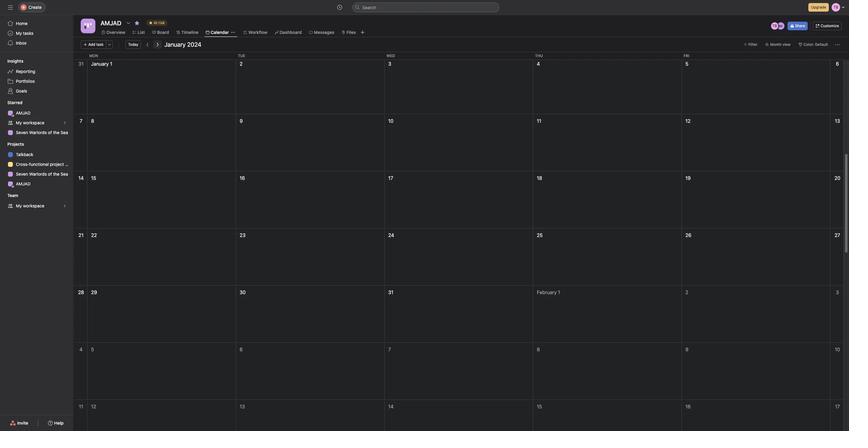 Task type: locate. For each thing, give the bounding box(es) containing it.
1 of from the top
[[48, 130, 52, 135]]

of inside starred element
[[48, 130, 52, 135]]

0 horizontal spatial 6
[[240, 347, 243, 353]]

seven for amjad
[[16, 130, 28, 135]]

0 vertical spatial my
[[16, 31, 22, 36]]

amjad
[[16, 110, 31, 116], [16, 181, 31, 187]]

1 seven from the top
[[16, 130, 28, 135]]

0 vertical spatial of
[[48, 130, 52, 135]]

14
[[78, 176, 84, 181], [388, 404, 394, 410]]

1 horizontal spatial 6
[[836, 61, 839, 67]]

1 warlords from the top
[[29, 130, 47, 135]]

my down starred
[[16, 120, 22, 125]]

amjad up team
[[16, 181, 31, 187]]

1 vertical spatial 2
[[685, 290, 688, 295]]

0 vertical spatial 7
[[80, 118, 82, 124]]

reporting link
[[4, 67, 70, 76]]

at
[[154, 20, 157, 25]]

0 horizontal spatial 15
[[91, 176, 96, 181]]

global element
[[0, 15, 73, 52]]

13
[[835, 118, 840, 124], [240, 404, 245, 410]]

0 vertical spatial my workspace link
[[4, 118, 70, 128]]

1 vertical spatial amjad link
[[4, 179, 70, 189]]

25
[[537, 233, 543, 238]]

1 my workspace from the top
[[16, 120, 44, 125]]

fri
[[684, 54, 689, 58]]

0 vertical spatial 11
[[537, 118, 541, 124]]

sea inside projects element
[[61, 172, 68, 177]]

of inside projects element
[[48, 172, 52, 177]]

0 horizontal spatial 9
[[240, 118, 243, 124]]

invite
[[17, 421, 28, 426]]

amjad link down goals "link"
[[4, 108, 70, 118]]

1 right february
[[558, 290, 560, 295]]

of up talkback link on the left top of page
[[48, 130, 52, 135]]

seven warlords of the sea down cross-functional project plan
[[16, 172, 68, 177]]

history image
[[337, 5, 342, 10]]

1 vertical spatial january
[[91, 61, 109, 67]]

seven warlords of the sea inside projects element
[[16, 172, 68, 177]]

add tab image
[[360, 30, 365, 35]]

of
[[48, 130, 52, 135], [48, 172, 52, 177]]

month view
[[770, 42, 791, 47]]

0 horizontal spatial january
[[91, 61, 109, 67]]

the down the project
[[53, 172, 59, 177]]

tb
[[772, 24, 777, 28]]

portfolios
[[16, 79, 35, 84]]

today
[[128, 42, 138, 47]]

the for talkback
[[53, 172, 59, 177]]

1 vertical spatial see details, my workspace image
[[63, 204, 67, 208]]

1 vertical spatial 9
[[685, 347, 689, 353]]

0 vertical spatial 2
[[240, 61, 243, 67]]

of for talkback
[[48, 172, 52, 177]]

0 vertical spatial sea
[[61, 130, 68, 135]]

1 vertical spatial of
[[48, 172, 52, 177]]

1 seven warlords of the sea link from the top
[[4, 128, 70, 138]]

goals
[[16, 88, 27, 94]]

0 vertical spatial 3
[[388, 61, 391, 67]]

2 vertical spatial my
[[16, 203, 22, 209]]

1 vertical spatial amjad
[[16, 181, 31, 187]]

0 vertical spatial seven warlords of the sea link
[[4, 128, 70, 138]]

timeline link
[[176, 29, 198, 36]]

1 vertical spatial my workspace
[[16, 203, 44, 209]]

sea
[[61, 130, 68, 135], [61, 172, 68, 177]]

1 sea from the top
[[61, 130, 68, 135]]

2 seven warlords of the sea from the top
[[16, 172, 68, 177]]

None text field
[[99, 17, 123, 28]]

more actions image
[[108, 43, 111, 46]]

2 warlords from the top
[[29, 172, 47, 177]]

starred button
[[0, 100, 22, 106]]

0 horizontal spatial 2
[[240, 61, 243, 67]]

1 vertical spatial sea
[[61, 172, 68, 177]]

1 vertical spatial 17
[[835, 404, 840, 410]]

0 horizontal spatial 5
[[91, 347, 94, 353]]

16
[[240, 176, 245, 181], [685, 404, 691, 410]]

warlords inside starred element
[[29, 130, 47, 135]]

january down board
[[164, 41, 186, 48]]

seven up projects
[[16, 130, 28, 135]]

the up talkback link on the left top of page
[[53, 130, 59, 135]]

workspace inside teams element
[[23, 203, 44, 209]]

0 horizontal spatial 4
[[79, 347, 83, 353]]

11
[[537, 118, 541, 124], [79, 404, 83, 410]]

amjad down starred
[[16, 110, 31, 116]]

my workspace link down starred
[[4, 118, 70, 128]]

1 vertical spatial 16
[[685, 404, 691, 410]]

5
[[685, 61, 688, 67], [91, 347, 94, 353]]

1 vertical spatial 1
[[558, 290, 560, 295]]

1 vertical spatial workspace
[[23, 203, 44, 209]]

see details, my workspace image
[[63, 121, 67, 125], [63, 204, 67, 208]]

2 the from the top
[[53, 172, 59, 177]]

1 vertical spatial 8
[[537, 347, 540, 353]]

my down team
[[16, 203, 22, 209]]

my workspace link down team
[[4, 201, 70, 211]]

amjad link up teams element
[[4, 179, 70, 189]]

customize button
[[813, 22, 842, 30]]

0 vertical spatial 1
[[110, 61, 112, 67]]

the
[[53, 130, 59, 135], [53, 172, 59, 177]]

my left tasks
[[16, 31, 22, 36]]

2 of from the top
[[48, 172, 52, 177]]

hide sidebar image
[[8, 5, 13, 10]]

warlords
[[29, 130, 47, 135], [29, 172, 47, 177]]

1 seven warlords of the sea from the top
[[16, 130, 68, 135]]

0 vertical spatial amjad link
[[4, 108, 70, 118]]

2 my from the top
[[16, 120, 22, 125]]

0 horizontal spatial 12
[[91, 404, 96, 410]]

1 horizontal spatial 7
[[388, 347, 391, 353]]

0 vertical spatial 6
[[836, 61, 839, 67]]

6
[[836, 61, 839, 67], [240, 347, 243, 353]]

0 horizontal spatial 31
[[78, 61, 84, 67]]

add task
[[88, 42, 104, 47]]

projects element
[[0, 139, 73, 190]]

list link
[[133, 29, 145, 36]]

1 vertical spatial 7
[[388, 347, 391, 353]]

1 amjad link from the top
[[4, 108, 70, 118]]

help button
[[44, 418, 68, 429]]

0 vertical spatial 8
[[91, 118, 94, 124]]

1 vertical spatial warlords
[[29, 172, 47, 177]]

1 horizontal spatial 8
[[537, 347, 540, 353]]

the inside projects element
[[53, 172, 59, 177]]

my
[[16, 31, 22, 36], [16, 120, 22, 125], [16, 203, 22, 209]]

seven down the cross-
[[16, 172, 28, 177]]

my inside teams element
[[16, 203, 22, 209]]

1 vertical spatial 31
[[388, 290, 393, 295]]

1 for january 1
[[110, 61, 112, 67]]

seven warlords of the sea link up talkback link on the left top of page
[[4, 128, 70, 138]]

2 sea from the top
[[61, 172, 68, 177]]

0 vertical spatial my workspace
[[16, 120, 44, 125]]

projects
[[7, 142, 24, 147]]

my workspace link inside teams element
[[4, 201, 70, 211]]

1 amjad from the top
[[16, 110, 31, 116]]

project
[[50, 162, 64, 167]]

customize
[[821, 24, 839, 28]]

0 vertical spatial see details, my workspace image
[[63, 121, 67, 125]]

1 vertical spatial 15
[[537, 404, 542, 410]]

2024
[[187, 41, 201, 48]]

my workspace down team
[[16, 203, 44, 209]]

invite button
[[6, 418, 32, 429]]

tasks
[[23, 31, 33, 36]]

january 1
[[91, 61, 112, 67]]

1 horizontal spatial 13
[[835, 118, 840, 124]]

0 horizontal spatial 11
[[79, 404, 83, 410]]

inbox link
[[4, 38, 70, 48]]

0 vertical spatial january
[[164, 41, 186, 48]]

1 vertical spatial the
[[53, 172, 59, 177]]

2 seven warlords of the sea link from the top
[[4, 169, 70, 179]]

overview link
[[102, 29, 125, 36]]

0 vertical spatial 31
[[78, 61, 84, 67]]

1 vertical spatial 10
[[835, 347, 840, 353]]

2 my workspace from the top
[[16, 203, 44, 209]]

my workspace down starred
[[16, 120, 44, 125]]

0 vertical spatial seven warlords of the sea
[[16, 130, 68, 135]]

seven for talkback
[[16, 172, 28, 177]]

4
[[537, 61, 540, 67], [79, 347, 83, 353]]

0 vertical spatial warlords
[[29, 130, 47, 135]]

amjad inside starred element
[[16, 110, 31, 116]]

the inside starred element
[[53, 130, 59, 135]]

the for amjad
[[53, 130, 59, 135]]

workspace
[[23, 120, 44, 125], [23, 203, 44, 209]]

1 the from the top
[[53, 130, 59, 135]]

amjad link
[[4, 108, 70, 118], [4, 179, 70, 189]]

3 my from the top
[[16, 203, 22, 209]]

1 vertical spatial seven
[[16, 172, 28, 177]]

2 amjad from the top
[[16, 181, 31, 187]]

1 vertical spatial seven warlords of the sea
[[16, 172, 68, 177]]

mon
[[89, 54, 98, 58]]

2 my workspace link from the top
[[4, 201, 70, 211]]

0 vertical spatial 13
[[835, 118, 840, 124]]

10
[[388, 118, 393, 124], [835, 347, 840, 353]]

january 2024
[[164, 41, 201, 48]]

2 workspace from the top
[[23, 203, 44, 209]]

1 my from the top
[[16, 31, 22, 36]]

warlords inside projects element
[[29, 172, 47, 177]]

0 horizontal spatial 3
[[388, 61, 391, 67]]

15
[[91, 176, 96, 181], [537, 404, 542, 410]]

8
[[91, 118, 94, 124], [537, 347, 540, 353]]

board
[[157, 30, 169, 35]]

1 vertical spatial my
[[16, 120, 22, 125]]

0 horizontal spatial 17
[[388, 176, 393, 181]]

team button
[[0, 193, 18, 199]]

workflow link
[[244, 29, 267, 36]]

seven inside starred element
[[16, 130, 28, 135]]

warlords for talkback
[[29, 172, 47, 177]]

seven warlords of the sea link for talkback
[[4, 169, 70, 179]]

projects button
[[0, 141, 24, 147]]

my inside global element
[[16, 31, 22, 36]]

january for january 1
[[91, 61, 109, 67]]

reporting
[[16, 69, 35, 74]]

23
[[240, 233, 246, 238]]

seven warlords of the sea link inside starred element
[[4, 128, 70, 138]]

seven warlords of the sea link down functional
[[4, 169, 70, 179]]

0 horizontal spatial 1
[[110, 61, 112, 67]]

my workspace inside teams element
[[16, 203, 44, 209]]

my tasks
[[16, 31, 33, 36]]

insights
[[7, 58, 23, 64]]

1 vertical spatial 14
[[388, 404, 394, 410]]

1 vertical spatial 11
[[79, 404, 83, 410]]

my workspace inside starred element
[[16, 120, 44, 125]]

seven warlords of the sea inside starred element
[[16, 130, 68, 135]]

2 see details, my workspace image from the top
[[63, 204, 67, 208]]

show options image
[[126, 20, 131, 25]]

0 horizontal spatial 14
[[78, 176, 84, 181]]

0 vertical spatial workspace
[[23, 120, 44, 125]]

0 vertical spatial 4
[[537, 61, 540, 67]]

warlords up talkback link on the left top of page
[[29, 130, 47, 135]]

seven warlords of the sea
[[16, 130, 68, 135], [16, 172, 68, 177]]

1 horizontal spatial 12
[[685, 118, 691, 124]]

warlords down cross-functional project plan link
[[29, 172, 47, 177]]

12
[[685, 118, 691, 124], [91, 404, 96, 410]]

24
[[388, 233, 394, 238]]

1 down more actions image
[[110, 61, 112, 67]]

cross-functional project plan
[[16, 162, 73, 167]]

1 workspace from the top
[[23, 120, 44, 125]]

my inside starred element
[[16, 120, 22, 125]]

2 seven from the top
[[16, 172, 28, 177]]

1 vertical spatial my workspace link
[[4, 201, 70, 211]]

0 horizontal spatial 13
[[240, 404, 245, 410]]

amjad inside projects element
[[16, 181, 31, 187]]

1 vertical spatial 5
[[91, 347, 94, 353]]

seven warlords of the sea up talkback link on the left top of page
[[16, 130, 68, 135]]

portfolios link
[[4, 76, 70, 86]]

1
[[110, 61, 112, 67], [558, 290, 560, 295]]

1 see details, my workspace image from the top
[[63, 121, 67, 125]]

0 vertical spatial the
[[53, 130, 59, 135]]

1 horizontal spatial january
[[164, 41, 186, 48]]

filter
[[748, 42, 757, 47]]

seven inside projects element
[[16, 172, 28, 177]]

1 horizontal spatial 5
[[685, 61, 688, 67]]

share button
[[788, 22, 808, 30]]

previous month image
[[145, 42, 150, 47]]

1 horizontal spatial 3
[[836, 290, 839, 295]]

sea inside starred element
[[61, 130, 68, 135]]

of down cross-functional project plan
[[48, 172, 52, 177]]

home
[[16, 21, 28, 26]]

1 vertical spatial 6
[[240, 347, 243, 353]]

0 vertical spatial seven
[[16, 130, 28, 135]]

20
[[835, 176, 840, 181]]

plan
[[65, 162, 73, 167]]

0 vertical spatial amjad
[[16, 110, 31, 116]]

0 horizontal spatial 10
[[388, 118, 393, 124]]

1 my workspace link from the top
[[4, 118, 70, 128]]

0 vertical spatial 10
[[388, 118, 393, 124]]

0 vertical spatial 14
[[78, 176, 84, 181]]

january down mon
[[91, 61, 109, 67]]



Task type: vqa. For each thing, say whether or not it's contained in the screenshot.
2nd 1 comment image from the bottom of the page
no



Task type: describe. For each thing, give the bounding box(es) containing it.
add
[[88, 42, 95, 47]]

wed
[[386, 54, 395, 58]]

tab actions image
[[231, 31, 235, 34]]

cross-
[[16, 162, 29, 167]]

0 vertical spatial 17
[[388, 176, 393, 181]]

0 horizontal spatial 7
[[80, 118, 82, 124]]

1 horizontal spatial 16
[[685, 404, 691, 410]]

color: default button
[[796, 40, 831, 49]]

help
[[54, 421, 64, 426]]

2 amjad link from the top
[[4, 179, 70, 189]]

tue
[[238, 54, 245, 58]]

27
[[835, 233, 840, 238]]

1 vertical spatial 12
[[91, 404, 96, 410]]

my tasks link
[[4, 28, 70, 38]]

default
[[815, 42, 828, 47]]

view
[[783, 42, 791, 47]]

remove from starred image
[[134, 20, 139, 25]]

starred element
[[0, 97, 73, 139]]

0 vertical spatial 12
[[685, 118, 691, 124]]

1 vertical spatial 4
[[79, 347, 83, 353]]

1 horizontal spatial 11
[[537, 118, 541, 124]]

ex
[[779, 24, 783, 28]]

risk
[[158, 20, 165, 25]]

goals link
[[4, 86, 70, 96]]

files
[[347, 30, 356, 35]]

next month image
[[155, 42, 160, 47]]

create button
[[18, 2, 46, 12]]

1 horizontal spatial 14
[[388, 404, 394, 410]]

at risk
[[154, 20, 165, 25]]

upgrade button
[[808, 3, 829, 12]]

month view button
[[763, 40, 793, 49]]

cross-functional project plan link
[[4, 160, 73, 169]]

home link
[[4, 19, 70, 28]]

1 vertical spatial 13
[[240, 404, 245, 410]]

26
[[685, 233, 691, 238]]

inbox
[[16, 40, 27, 46]]

seven warlords of the sea for amjad
[[16, 130, 68, 135]]

upgrade
[[811, 5, 826, 9]]

team
[[7, 193, 18, 198]]

talkback
[[16, 152, 33, 157]]

starred
[[7, 100, 22, 105]]

functional
[[29, 162, 49, 167]]

0 vertical spatial 9
[[240, 118, 243, 124]]

board image
[[84, 22, 92, 30]]

1 horizontal spatial 4
[[537, 61, 540, 67]]

calendar
[[211, 30, 229, 35]]

of for amjad
[[48, 130, 52, 135]]

0 vertical spatial 5
[[685, 61, 688, 67]]

my for my tasks link at the top left
[[16, 31, 22, 36]]

messages
[[314, 30, 334, 35]]

0 horizontal spatial 8
[[91, 118, 94, 124]]

1 horizontal spatial 17
[[835, 404, 840, 410]]

1 horizontal spatial 10
[[835, 347, 840, 353]]

1 horizontal spatial 9
[[685, 347, 689, 353]]

at risk button
[[144, 19, 170, 27]]

talkback link
[[4, 150, 70, 160]]

today button
[[125, 40, 141, 49]]

board link
[[152, 29, 169, 36]]

1 horizontal spatial 31
[[388, 290, 393, 295]]

1 for february 1
[[558, 290, 560, 295]]

create
[[28, 5, 42, 10]]

january for january 2024
[[164, 41, 186, 48]]

dashboard link
[[275, 29, 302, 36]]

my workspace link for see details, my workspace image in teams element
[[4, 201, 70, 211]]

overview
[[106, 30, 125, 35]]

Search tasks, projects, and more text field
[[352, 2, 499, 12]]

teams element
[[0, 190, 73, 212]]

see details, my workspace image inside teams element
[[63, 204, 67, 208]]

share
[[795, 24, 805, 28]]

29
[[91, 290, 97, 295]]

0 vertical spatial 16
[[240, 176, 245, 181]]

thu
[[535, 54, 543, 58]]

see details, my workspace image inside starred element
[[63, 121, 67, 125]]

18
[[537, 176, 542, 181]]

calendar link
[[206, 29, 229, 36]]

messages link
[[309, 29, 334, 36]]

21
[[79, 233, 84, 238]]

30
[[240, 290, 246, 295]]

1 horizontal spatial 2
[[685, 290, 688, 295]]

month
[[770, 42, 782, 47]]

22
[[91, 233, 97, 238]]

warlords for amjad
[[29, 130, 47, 135]]

seven warlords of the sea link for amjad
[[4, 128, 70, 138]]

february
[[537, 290, 557, 295]]

task
[[96, 42, 104, 47]]

0 vertical spatial 15
[[91, 176, 96, 181]]

19
[[685, 176, 691, 181]]

seven warlords of the sea for talkback
[[16, 172, 68, 177]]

sea for talkback
[[61, 172, 68, 177]]

color:
[[803, 42, 814, 47]]

sea for amjad
[[61, 130, 68, 135]]

filter button
[[741, 40, 760, 49]]

insights element
[[0, 56, 73, 97]]

my for see details, my workspace image in starred element my workspace link
[[16, 120, 22, 125]]

workspace inside starred element
[[23, 120, 44, 125]]

february 1
[[537, 290, 560, 295]]

more actions image
[[835, 42, 840, 47]]

add task button
[[81, 40, 106, 49]]

color: default
[[803, 42, 828, 47]]

insights button
[[0, 58, 23, 64]]

dashboard
[[280, 30, 302, 35]]

1 vertical spatial 3
[[836, 290, 839, 295]]

28
[[78, 290, 84, 295]]

my workspace link for see details, my workspace image in starred element
[[4, 118, 70, 128]]

workflow
[[248, 30, 267, 35]]

my for my workspace link in the teams element
[[16, 203, 22, 209]]

files link
[[342, 29, 356, 36]]

1 horizontal spatial 15
[[537, 404, 542, 410]]

amjad link inside starred element
[[4, 108, 70, 118]]

timeline
[[181, 30, 198, 35]]



